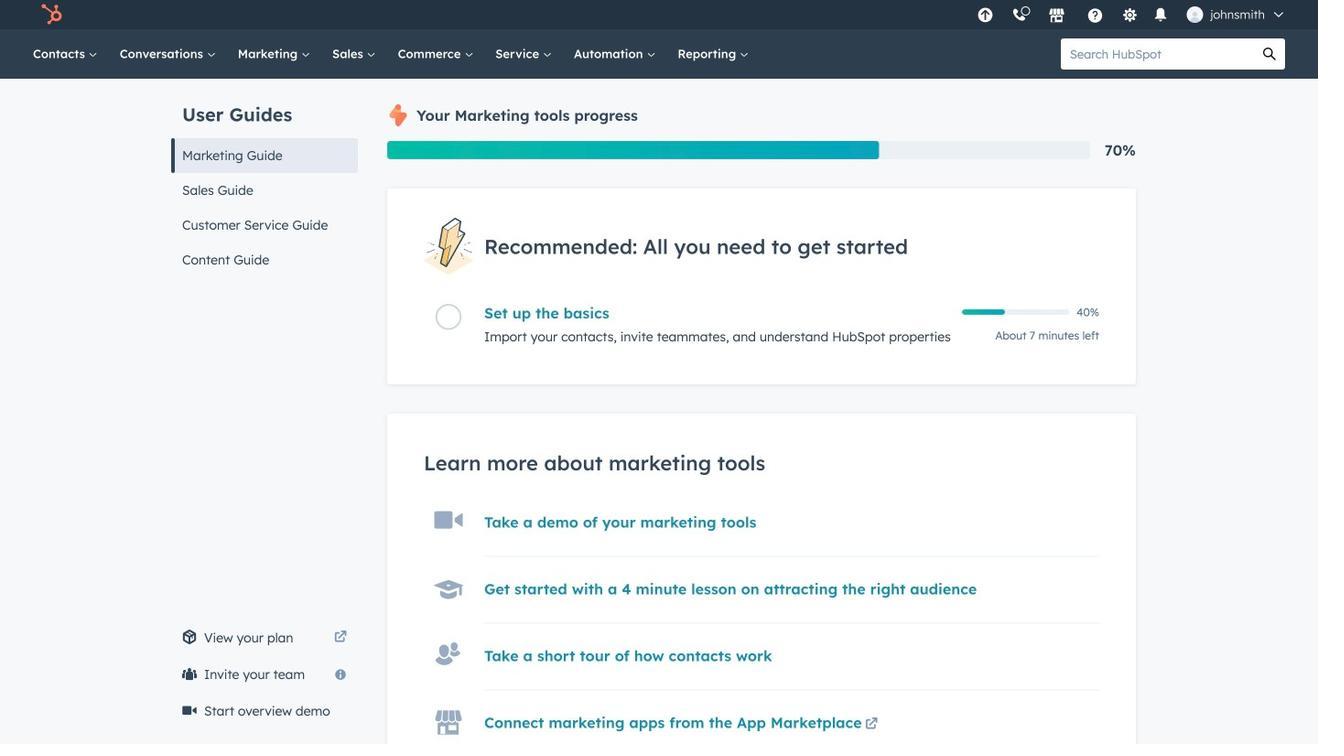 Task type: describe. For each thing, give the bounding box(es) containing it.
marketplaces image
[[1049, 8, 1065, 25]]



Task type: locate. For each thing, give the bounding box(es) containing it.
link opens in a new window image
[[334, 627, 347, 649], [334, 632, 347, 645], [866, 715, 878, 737]]

john smith image
[[1187, 6, 1204, 23]]

user guides element
[[171, 79, 358, 278]]

[object object] complete progress bar
[[963, 310, 1005, 315]]

link opens in a new window image
[[866, 719, 878, 732]]

menu
[[968, 0, 1297, 29]]

Search HubSpot search field
[[1061, 38, 1255, 70]]

progress bar
[[387, 141, 880, 159]]



Task type: vqa. For each thing, say whether or not it's contained in the screenshot.
John Smith image
yes



